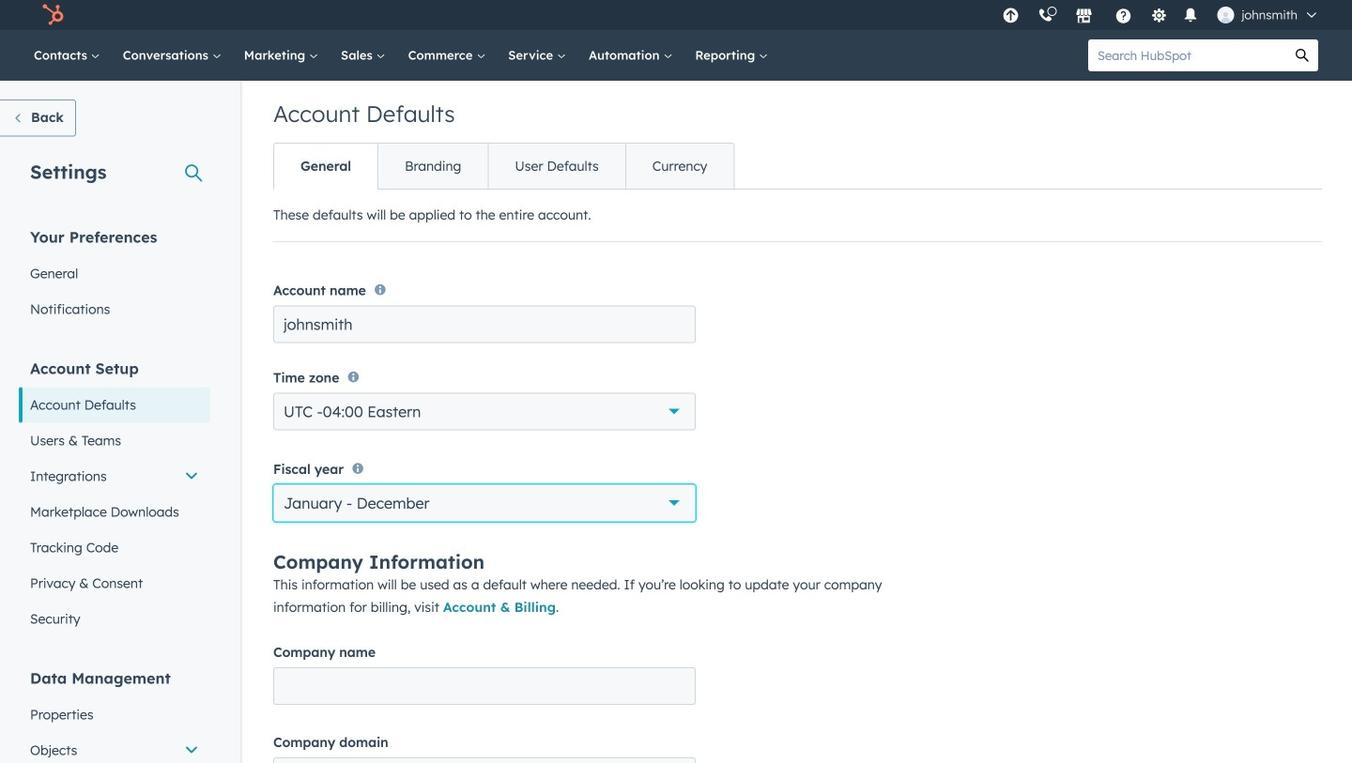 Task type: locate. For each thing, give the bounding box(es) containing it.
navigation
[[273, 143, 735, 190]]

data management element
[[19, 668, 210, 764]]

your preferences element
[[19, 227, 210, 327]]

None text field
[[273, 758, 696, 764]]

None text field
[[273, 306, 696, 343], [273, 668, 696, 705], [273, 306, 696, 343], [273, 668, 696, 705]]

marketplaces image
[[1076, 8, 1093, 25]]

menu
[[993, 0, 1330, 30]]



Task type: vqa. For each thing, say whether or not it's contained in the screenshot.
free
no



Task type: describe. For each thing, give the bounding box(es) containing it.
Search HubSpot search field
[[1089, 39, 1287, 71]]

john smith image
[[1218, 7, 1234, 23]]

account setup element
[[19, 358, 210, 637]]



